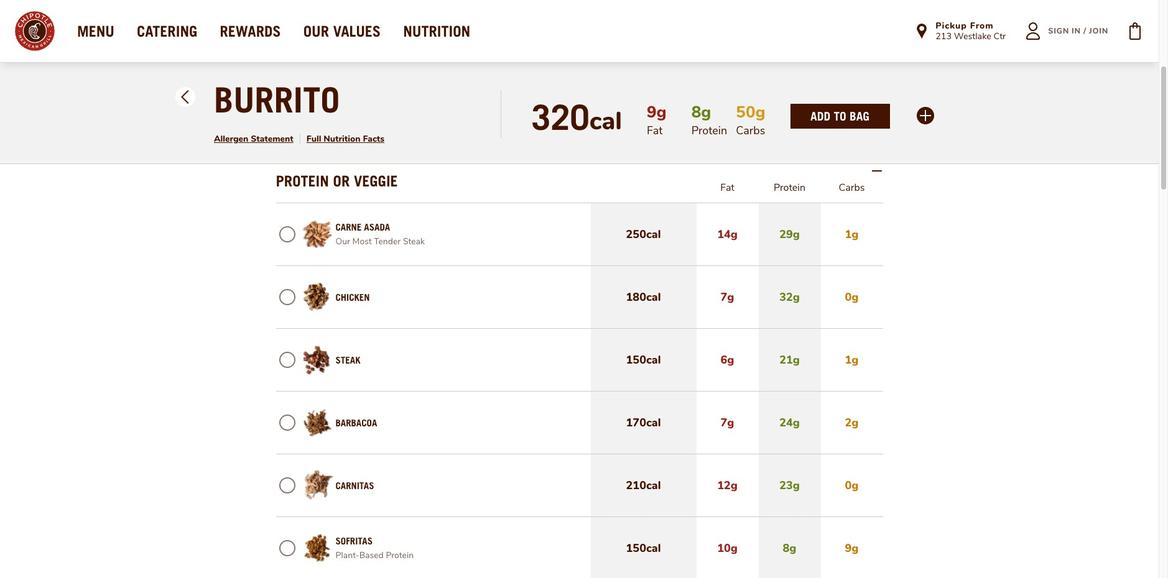 Task type: vqa. For each thing, say whether or not it's contained in the screenshot.
'23g'
yes



Task type: describe. For each thing, give the bounding box(es) containing it.
210cal
[[626, 478, 661, 493]]

150cal definition for 10g
[[591, 518, 696, 579]]

1g definition for 21g
[[821, 329, 883, 391]]

allergen statement link
[[214, 133, 293, 145]]

sign in / join heading
[[1048, 26, 1109, 37]]

find a chipotle image
[[915, 24, 930, 39]]

pickup from link
[[936, 20, 1006, 32]]

150cal for 10g
[[626, 541, 661, 556]]

our
[[336, 236, 350, 248]]

21g
[[780, 353, 800, 368]]

protein inside sofritas plant-based protein
[[386, 550, 414, 562]]

0g for 23g
[[845, 478, 859, 493]]

menu
[[77, 22, 114, 40]]

steak inside carne asada our most tender steak
[[403, 236, 425, 248]]

180cal definition
[[591, 266, 696, 328]]

29g definition
[[759, 203, 821, 266]]

carne asada our most tender steak
[[336, 221, 425, 248]]

sofritas plant-based protein
[[336, 536, 414, 562]]

choose any two
[[276, 154, 379, 166]]

14g definition
[[696, 203, 759, 266]]

chipotle mexican grill image
[[15, 11, 55, 51]]

1 vertical spatial 8g definition
[[759, 518, 821, 579]]

add
[[811, 109, 831, 123]]

carne
[[336, 221, 362, 233]]

7g for 24g
[[721, 416, 734, 430]]

10g definition
[[696, 518, 759, 579]]

320 cal
[[531, 96, 622, 138]]

deselect ingredient group image for 14g
[[279, 226, 295, 243]]

sofritas
[[336, 536, 373, 547]]

6g definition
[[696, 329, 759, 391]]

2g definition
[[821, 392, 883, 454]]

burrito
[[214, 79, 340, 121]]

1g for 21g
[[845, 353, 859, 368]]

or
[[333, 172, 350, 190]]

catering
[[137, 22, 197, 40]]

0g definition for 23g
[[821, 455, 883, 517]]

21g definition
[[759, 329, 821, 391]]

cal definition
[[590, 105, 622, 138]]

nutrition link
[[403, 22, 470, 40]]

cal
[[590, 105, 622, 138]]

1 vertical spatial 9g definition
[[821, 518, 883, 579]]

allergen
[[214, 133, 248, 145]]

0g for 32g
[[845, 290, 859, 305]]

from
[[970, 20, 994, 32]]

213
[[936, 30, 952, 42]]

bag
[[850, 109, 870, 123]]

320
[[531, 96, 590, 138]]

ingredient
[[341, 29, 415, 46]]

rewards
[[220, 22, 281, 40]]

our values
[[303, 22, 381, 40]]

12g definition
[[696, 455, 759, 517]]

1 image
[[181, 96, 189, 104]]

0g definition for 32g
[[821, 266, 883, 328]]

150cal for 6g
[[626, 353, 661, 368]]

0 horizontal spatial 9g definition
[[647, 101, 667, 123]]

ctr
[[994, 30, 1006, 42]]

170cal definition
[[591, 392, 696, 454]]

1g definition for 29g
[[821, 203, 883, 266]]

values
[[333, 22, 381, 40]]

deselect ingredient group image for 170cal
[[279, 415, 295, 431]]

2g
[[845, 416, 859, 430]]

any
[[326, 154, 349, 166]]

7g definition for 24g
[[696, 392, 759, 454]]

deselect ingredient group image for 10g
[[279, 541, 295, 557]]

50g definition
[[736, 101, 766, 123]]

0 horizontal spatial 8g definition
[[692, 101, 711, 123]]



Task type: locate. For each thing, give the bounding box(es) containing it.
24g definition
[[759, 392, 821, 454]]

2 7g definition from the top
[[696, 392, 759, 454]]

1 vertical spatial 0g definition
[[821, 455, 883, 517]]

1 vertical spatial 0g
[[845, 478, 859, 493]]

32g
[[780, 290, 800, 305]]

1 0g from the top
[[845, 290, 859, 305]]

deselect ingredient group image for 6g
[[279, 352, 295, 368]]

3 definition from the left
[[759, 60, 821, 122]]

add to bag
[[811, 109, 870, 123]]

protein or veggie
[[276, 172, 398, 190]]

7g definition left 32g
[[696, 266, 759, 328]]

12g
[[717, 478, 738, 493]]

29g
[[780, 227, 800, 242]]

2 7g from the top
[[721, 416, 734, 430]]

0 vertical spatial 9g definition
[[647, 101, 667, 123]]

choose
[[276, 154, 322, 166]]

0 vertical spatial 1g
[[845, 227, 859, 242]]

nutrition
[[403, 22, 470, 40]]

our values link
[[303, 22, 381, 40]]

tortilla
[[313, 85, 349, 96]]

7g for 32g
[[721, 290, 734, 305]]

1 deselect ingredient group image from the top
[[279, 226, 295, 243]]

1 horizontal spatial 9g definition
[[821, 518, 883, 579]]

to
[[834, 109, 846, 123]]

based
[[359, 550, 384, 562]]

0 vertical spatial 1g definition
[[821, 203, 883, 266]]

9g
[[647, 101, 667, 123], [845, 541, 859, 556]]

rewards link
[[220, 22, 281, 40]]

1g definition
[[821, 203, 883, 266], [821, 329, 883, 391]]

plant-
[[336, 550, 359, 562]]

2 150cal from the top
[[626, 541, 661, 556]]

/
[[1084, 26, 1087, 37]]

deselect ingredient group image for 12g
[[279, 478, 295, 494]]

2 0g definition from the top
[[821, 455, 883, 517]]

0g
[[845, 290, 859, 305], [845, 478, 859, 493]]

barbacoa
[[336, 417, 377, 429]]

1 7g from the top
[[721, 290, 734, 305]]

toggle group image
[[872, 166, 882, 176]]

150cal
[[626, 353, 661, 368], [626, 541, 661, 556]]

1 7g definition from the top
[[696, 266, 759, 328]]

1g for 29g
[[845, 227, 859, 242]]

1 horizontal spatial 8g definition
[[759, 518, 821, 579]]

protein
[[774, 181, 806, 195], [386, 550, 414, 562]]

menu link
[[77, 22, 114, 40]]

deselect ingredient group image
[[279, 226, 295, 243], [279, 352, 295, 368], [279, 478, 295, 494], [279, 541, 295, 557]]

0 vertical spatial 0g
[[845, 290, 859, 305]]

sign
[[1048, 26, 1069, 37]]

nutrition
[[324, 133, 361, 145]]

tender
[[374, 236, 401, 248]]

1 1g definition from the top
[[821, 203, 883, 266]]

facts
[[363, 133, 385, 145]]

included
[[276, 29, 337, 46]]

7g left the 24g on the right
[[721, 416, 734, 430]]

2 1g from the top
[[845, 353, 859, 368]]

7g definition left the 24g on the right
[[696, 392, 759, 454]]

1 vertical spatial 7g definition
[[696, 392, 759, 454]]

1 1g from the top
[[845, 227, 859, 242]]

sign in / join
[[1048, 26, 1109, 37]]

catering link
[[137, 22, 197, 40]]

carnitas
[[336, 480, 374, 491]]

2 definition from the left
[[696, 60, 759, 122]]

1 vertical spatial steak
[[336, 355, 361, 366]]

9g inside definition
[[845, 541, 859, 556]]

4 definition from the left
[[821, 60, 883, 122]]

carbs
[[839, 181, 865, 195]]

4 deselect ingredient group image from the top
[[279, 541, 295, 557]]

steak
[[403, 236, 425, 248], [336, 355, 361, 366]]

pickup
[[936, 20, 967, 32]]

0 vertical spatial 150cal
[[626, 353, 661, 368]]

1 deselect ingredient group image from the top
[[279, 289, 295, 305]]

9g for the leftmost the 9g definition
[[647, 101, 667, 123]]

32g definition
[[759, 266, 821, 328]]

protein up 29g definition
[[774, 181, 806, 195]]

1 150cal definition from the top
[[591, 329, 696, 391]]

2 1g definition from the top
[[821, 329, 883, 391]]

statement
[[251, 133, 293, 145]]

320 definition
[[531, 96, 590, 138]]

1 150cal from the top
[[626, 353, 661, 368]]

1 horizontal spatial 9g
[[845, 541, 859, 556]]

included ingredient
[[276, 29, 415, 46]]

most
[[352, 236, 372, 248]]

1 0g definition from the top
[[821, 266, 883, 328]]

1 vertical spatial 9g
[[845, 541, 859, 556]]

1 vertical spatial 150cal
[[626, 541, 661, 556]]

0 vertical spatial 7g definition
[[696, 266, 759, 328]]

in
[[1072, 26, 1081, 37]]

deselect ingredient group image for 180cal
[[279, 289, 295, 305]]

8g definition
[[692, 101, 711, 123], [759, 518, 821, 579]]

7g definition for 32g
[[696, 266, 759, 328]]

10g
[[717, 541, 738, 556]]

0 vertical spatial 150cal definition
[[591, 329, 696, 391]]

7g left 32g
[[721, 290, 734, 305]]

1 horizontal spatial 8g
[[783, 541, 797, 556]]

0 vertical spatial 8g
[[692, 101, 711, 123]]

join
[[1089, 26, 1109, 37]]

150cal definition for 6g
[[591, 329, 696, 391]]

1 vertical spatial 1g
[[845, 353, 859, 368]]

westlake
[[954, 30, 992, 42]]

1 horizontal spatial steak
[[403, 236, 425, 248]]

deselect ingredient group image
[[279, 289, 295, 305], [279, 415, 295, 431]]

250cal
[[626, 227, 661, 242]]

23g
[[780, 478, 800, 493]]

fat
[[721, 181, 735, 195]]

our
[[303, 22, 329, 40]]

0 horizontal spatial 9g
[[647, 101, 667, 123]]

full nutrition facts link
[[307, 133, 385, 145]]

0 vertical spatial 7g
[[721, 290, 734, 305]]

definition
[[591, 60, 696, 122], [696, 60, 759, 122], [759, 60, 821, 122], [821, 60, 883, 122]]

0 vertical spatial deselect ingredient group image
[[279, 289, 295, 305]]

add to bag image
[[1120, 16, 1150, 46]]

7g
[[721, 290, 734, 305], [721, 416, 734, 430]]

1 vertical spatial 1g definition
[[821, 329, 883, 391]]

1g
[[845, 227, 859, 242], [845, 353, 859, 368]]

0 horizontal spatial protein
[[386, 550, 414, 562]]

2 deselect ingredient group image from the top
[[279, 352, 295, 368]]

150cal definition
[[591, 329, 696, 391], [591, 518, 696, 579]]

0 vertical spatial 8g definition
[[692, 101, 711, 123]]

0 vertical spatial 0g definition
[[821, 266, 883, 328]]

asada
[[364, 221, 390, 233]]

23g definition
[[759, 455, 821, 517]]

1 vertical spatial deselect ingredient group image
[[279, 415, 295, 431]]

sign in image
[[1018, 16, 1048, 46]]

allergen statement
[[214, 133, 293, 145]]

protein
[[276, 172, 329, 190]]

6g
[[721, 353, 734, 368]]

213 westlake ctr link
[[936, 30, 1006, 42]]

0 vertical spatial 9g
[[647, 101, 667, 123]]

0 horizontal spatial steak
[[336, 355, 361, 366]]

full nutrition facts
[[307, 133, 385, 145]]

9g definition
[[647, 101, 667, 123], [821, 518, 883, 579]]

1 definition from the left
[[591, 60, 696, 122]]

24g
[[780, 416, 800, 430]]

1 vertical spatial 150cal definition
[[591, 518, 696, 579]]

3 deselect ingredient group image from the top
[[279, 478, 295, 494]]

veggie
[[354, 172, 398, 190]]

pickup from 213 westlake ctr
[[936, 20, 1006, 42]]

0 vertical spatial protein
[[774, 181, 806, 195]]

full
[[307, 133, 321, 145]]

0g definition
[[821, 266, 883, 328], [821, 455, 883, 517]]

2 deselect ingredient group image from the top
[[279, 415, 295, 431]]

2 image
[[181, 90, 189, 98]]

1 vertical spatial 7g
[[721, 416, 734, 430]]

210cal definition
[[591, 455, 696, 517]]

1 horizontal spatial protein
[[774, 181, 806, 195]]

8g
[[692, 101, 711, 123], [783, 541, 797, 556]]

9g for bottommost the 9g definition
[[845, 541, 859, 556]]

2 0g from the top
[[845, 478, 859, 493]]

chicken
[[336, 292, 370, 303]]

add to bag button
[[811, 109, 870, 123]]

180cal
[[626, 290, 661, 305]]

0 horizontal spatial 8g
[[692, 101, 711, 123]]

protein right based
[[386, 550, 414, 562]]

14g
[[717, 227, 738, 242]]

50g
[[736, 101, 766, 123]]

1 vertical spatial 8g
[[783, 541, 797, 556]]

two
[[353, 154, 379, 166]]

1 vertical spatial protein
[[386, 550, 414, 562]]

2 150cal definition from the top
[[591, 518, 696, 579]]

170cal
[[626, 416, 661, 430]]

7g definition
[[696, 266, 759, 328], [696, 392, 759, 454]]

0 vertical spatial steak
[[403, 236, 425, 248]]

250cal definition
[[591, 203, 696, 266]]



